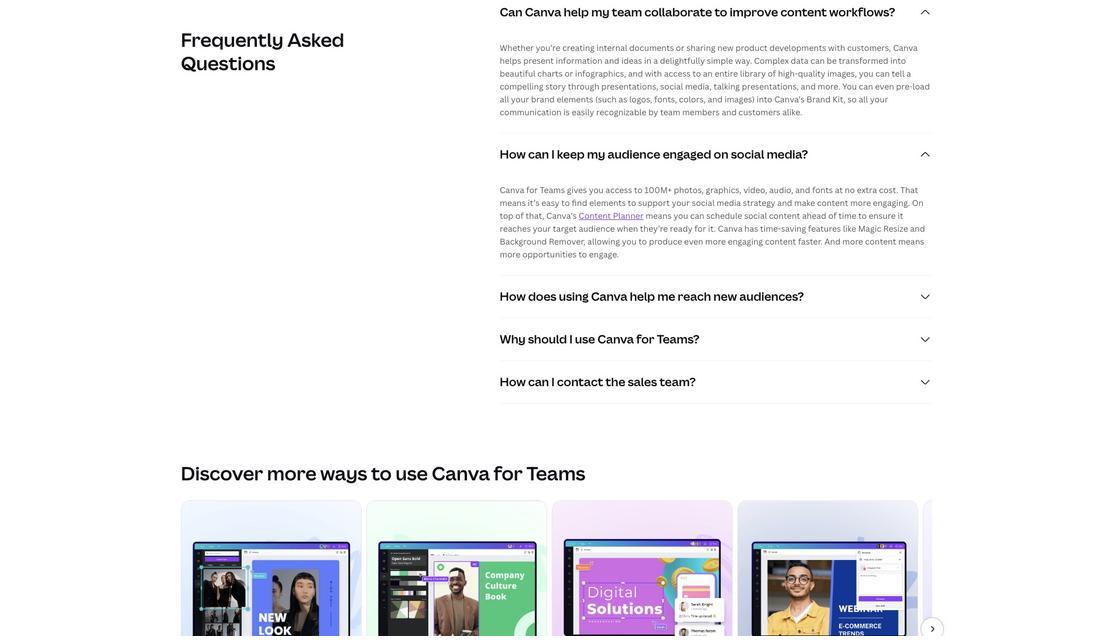 Task type: describe. For each thing, give the bounding box(es) containing it.
of inside canva for teams gives you access to 100m+ photos, graphics, video, audio, and fonts at no extra cost. that means it's easy to find elements to support your social media strategy and make content more engaging. on top of that, canva's
[[516, 210, 524, 222]]

and down internal at the top of the page
[[605, 55, 620, 66]]

social inside 'dropdown button'
[[731, 147, 765, 162]]

access inside whether you're creating internal documents or sharing new product developments with customers, canva helps present information and ideas in a delightfully simple way. complex data can be transformed into beautiful charts or infographics, and with access to an entire library of high-quality images, you can tell a compelling story through presentations, social media, talking presentations, and more. you can even pre-load all your brand elements (such as logos, fonts, colors, and images) into canva's brand kit, so all your communication is easily recognizable by team members and customers alike.
[[664, 68, 691, 79]]

reaches
[[500, 223, 531, 234]]

like
[[843, 223, 857, 234]]

can inside 'dropdown button'
[[528, 147, 549, 162]]

to up planner on the right top of page
[[628, 198, 637, 209]]

to down they're
[[639, 236, 647, 247]]

audience inside how can i keep my audience engaged on social media? 'dropdown button'
[[608, 147, 661, 162]]

asked
[[287, 27, 344, 52]]

how can i keep my audience engaged on social media?
[[500, 147, 809, 162]]

and down the quality
[[801, 81, 816, 92]]

top
[[500, 210, 514, 222]]

to left 100m+
[[634, 185, 643, 196]]

content down magic
[[866, 236, 897, 247]]

engaging.
[[873, 198, 911, 209]]

canva's inside canva for teams gives you access to 100m+ photos, graphics, video, audio, and fonts at no extra cost. that means it's easy to find elements to support your social media strategy and make content more engaging. on top of that, canva's
[[547, 210, 577, 222]]

1 horizontal spatial with
[[829, 42, 846, 54]]

cost.
[[879, 185, 899, 196]]

more down it. on the right of the page
[[706, 236, 726, 247]]

be
[[827, 55, 837, 66]]

how can i keep my audience engaged on social media? button
[[500, 134, 933, 176]]

way.
[[735, 55, 752, 66]]

my inside dropdown button
[[592, 4, 610, 20]]

how does using canva help me reach new audiences?
[[500, 289, 804, 305]]

that,
[[526, 210, 545, 222]]

delightfully
[[660, 55, 705, 66]]

can inside dropdown button
[[528, 374, 549, 390]]

it's
[[528, 198, 540, 209]]

support
[[639, 198, 670, 209]]

make
[[795, 198, 816, 209]]

content down time-
[[765, 236, 797, 247]]

sales
[[628, 374, 657, 390]]

canva inside whether you're creating internal documents or sharing new product developments with customers, canva helps present information and ideas in a delightfully simple way. complex data can be transformed into beautiful charts or infographics, and with access to an entire library of high-quality images, you can tell a compelling story through presentations, social media, talking presentations, and more. you can even pre-load all your brand elements (such as logos, fonts, colors, and images) into canva's brand kit, so all your communication is easily recognizable by team members and customers alike.
[[894, 42, 918, 54]]

questions
[[181, 50, 276, 76]]

means inside canva for teams gives you access to 100m+ photos, graphics, video, audio, and fonts at no extra cost. that means it's easy to find elements to support your social media strategy and make content more engaging. on top of that, canva's
[[500, 198, 526, 209]]

can left tell
[[876, 68, 890, 79]]

your down compelling
[[511, 94, 529, 105]]

how for how does using canva help me reach new audiences?
[[500, 289, 526, 305]]

communication
[[500, 107, 562, 118]]

i for use
[[570, 332, 573, 347]]

more down like
[[843, 236, 864, 247]]

for inside dropdown button
[[637, 332, 655, 347]]

to inside dropdown button
[[715, 4, 728, 20]]

teams inside canva for teams gives you access to 100m+ photos, graphics, video, audio, and fonts at no extra cost. that means it's easy to find elements to support your social media strategy and make content more engaging. on top of that, canva's
[[540, 185, 565, 196]]

an
[[703, 68, 713, 79]]

1 vertical spatial means
[[646, 210, 672, 222]]

to left 'find'
[[562, 198, 570, 209]]

compelling
[[500, 81, 544, 92]]

infographics,
[[575, 68, 626, 79]]

faster.
[[799, 236, 823, 247]]

tell
[[892, 68, 905, 79]]

planner
[[613, 210, 644, 222]]

charts
[[538, 68, 563, 79]]

can right the you
[[859, 81, 874, 92]]

fonts,
[[655, 94, 677, 105]]

magic
[[859, 223, 882, 234]]

colors,
[[679, 94, 706, 105]]

team?
[[660, 374, 696, 390]]

resource createcontent image
[[182, 501, 361, 636]]

canva inside canva for teams gives you access to 100m+ photos, graphics, video, audio, and fonts at no extra cost. that means it's easy to find elements to support your social media strategy and make content more engaging. on top of that, canva's
[[500, 185, 525, 196]]

through
[[568, 81, 600, 92]]

teams?
[[657, 332, 700, 347]]

that
[[901, 185, 919, 196]]

saving
[[782, 223, 807, 234]]

in
[[644, 55, 652, 66]]

keep
[[557, 147, 585, 162]]

it.
[[709, 223, 716, 234]]

as
[[619, 94, 628, 105]]

opportunities
[[523, 249, 577, 260]]

developments
[[770, 42, 827, 54]]

background
[[500, 236, 547, 247]]

when
[[617, 223, 638, 234]]

i for keep
[[552, 147, 555, 162]]

1 presentations, from the left
[[602, 81, 659, 92]]

you down when
[[622, 236, 637, 247]]

ahead
[[803, 210, 827, 222]]

and inside means you can schedule social content ahead of time to ensure it reaches your target audience when they're ready for it. canva has time-saving features like magic resize and background remover, allowing you to produce even more engaging content faster. and more content means more opportunities to engage.
[[911, 223, 926, 234]]

media
[[717, 198, 741, 209]]

and down talking
[[708, 94, 723, 105]]

resource manageassets image
[[924, 501, 1104, 636]]

you're
[[536, 42, 561, 54]]

time-
[[761, 223, 782, 234]]

0 vertical spatial help
[[564, 4, 589, 20]]

it
[[898, 210, 904, 222]]

1 vertical spatial teams
[[527, 461, 586, 486]]

discover more ways to use canva for teams
[[181, 461, 586, 486]]

does
[[528, 289, 557, 305]]

strategy
[[743, 198, 776, 209]]

helps
[[500, 55, 522, 66]]

easily
[[572, 107, 595, 118]]

you inside canva for teams gives you access to 100m+ photos, graphics, video, audio, and fonts at no extra cost. that means it's easy to find elements to support your social media strategy and make content more engaging. on top of that, canva's
[[589, 185, 604, 196]]

sharing
[[687, 42, 716, 54]]

content inside dropdown button
[[781, 4, 827, 20]]

logos,
[[630, 94, 653, 105]]

product
[[736, 42, 768, 54]]

more.
[[818, 81, 841, 92]]

resize
[[884, 223, 909, 234]]

new for audiences?
[[714, 289, 737, 305]]

can
[[500, 4, 523, 20]]

internal
[[597, 42, 628, 54]]

target
[[553, 223, 577, 234]]

media?
[[767, 147, 809, 162]]

and up make at top
[[796, 185, 811, 196]]

team inside dropdown button
[[612, 4, 642, 20]]

more down background
[[500, 249, 521, 260]]

your right so
[[871, 94, 889, 105]]

at
[[835, 185, 843, 196]]

can canva help my team collaborate to improve content workflows?
[[500, 4, 896, 20]]

high-
[[778, 68, 798, 79]]

1 all from the left
[[500, 94, 509, 105]]

1 vertical spatial a
[[907, 68, 912, 79]]

time
[[839, 210, 857, 222]]

0 horizontal spatial with
[[645, 68, 662, 79]]

2 presentations, from the left
[[742, 81, 799, 92]]

photos,
[[674, 185, 704, 196]]

entire
[[715, 68, 738, 79]]

the
[[606, 374, 626, 390]]

how can i contact the sales team? button
[[500, 362, 933, 404]]

story
[[546, 81, 566, 92]]

ways
[[320, 461, 368, 486]]

features
[[809, 223, 841, 234]]

content inside canva for teams gives you access to 100m+ photos, graphics, video, audio, and fonts at no extra cost. that means it's easy to find elements to support your social media strategy and make content more engaging. on top of that, canva's
[[818, 198, 849, 209]]

social inside whether you're creating internal documents or sharing new product developments with customers, canva helps present information and ideas in a delightfully simple way. complex data can be transformed into beautiful charts or infographics, and with access to an entire library of high-quality images, you can tell a compelling story through presentations, social media, talking presentations, and more. you can even pre-load all your brand elements (such as logos, fonts, colors, and images) into canva's brand kit, so all your communication is easily recognizable by team members and customers alike.
[[661, 81, 683, 92]]

of inside means you can schedule social content ahead of time to ensure it reaches your target audience when they're ready for it. canva has time-saving features like magic resize and background remover, allowing you to produce even more engaging content faster. and more content means more opportunities to engage.
[[829, 210, 837, 222]]

whether
[[500, 42, 534, 54]]

using
[[559, 289, 589, 305]]

engage.
[[589, 249, 619, 260]]

produce
[[649, 236, 683, 247]]



Task type: locate. For each thing, give the bounding box(es) containing it.
my inside 'dropdown button'
[[587, 147, 606, 162]]

access up content planner link
[[606, 185, 633, 196]]

how can i contact the sales team?
[[500, 374, 696, 390]]

creating
[[563, 42, 595, 54]]

0 vertical spatial audience
[[608, 147, 661, 162]]

2 vertical spatial i
[[552, 374, 555, 390]]

to right ways
[[371, 461, 392, 486]]

0 vertical spatial new
[[718, 42, 734, 54]]

video,
[[744, 185, 768, 196]]

1 horizontal spatial of
[[768, 68, 776, 79]]

by
[[649, 107, 659, 118]]

and down audio,
[[778, 198, 793, 209]]

find
[[572, 198, 588, 209]]

0 vertical spatial elements
[[557, 94, 594, 105]]

can inside means you can schedule social content ahead of time to ensure it reaches your target audience when they're ready for it. canva has time-saving features like magic resize and background remover, allowing you to produce even more engaging content faster. and more content means more opportunities to engage.
[[691, 210, 705, 222]]

1 vertical spatial use
[[396, 461, 428, 486]]

i right the should
[[570, 332, 573, 347]]

and
[[605, 55, 620, 66], [628, 68, 643, 79], [801, 81, 816, 92], [708, 94, 723, 105], [722, 107, 737, 118], [796, 185, 811, 196], [778, 198, 793, 209], [911, 223, 926, 234]]

2 horizontal spatial means
[[899, 236, 925, 247]]

brand
[[531, 94, 555, 105]]

elements inside whether you're creating internal documents or sharing new product developments with customers, canva helps present information and ideas in a delightfully simple way. complex data can be transformed into beautiful charts or infographics, and with access to an entire library of high-quality images, you can tell a compelling story through presentations, social media, talking presentations, and more. you can even pre-load all your brand elements (such as logos, fonts, colors, and images) into canva's brand kit, so all your communication is easily recognizable by team members and customers alike.
[[557, 94, 594, 105]]

0 vertical spatial even
[[876, 81, 895, 92]]

1 how from the top
[[500, 147, 526, 162]]

audio,
[[770, 185, 794, 196]]

team inside whether you're creating internal documents or sharing new product developments with customers, canva helps present information and ideas in a delightfully simple way. complex data can be transformed into beautiful charts or infographics, and with access to an entire library of high-quality images, you can tell a compelling story through presentations, social media, talking presentations, and more. you can even pre-load all your brand elements (such as logos, fonts, colors, and images) into canva's brand kit, so all your communication is easily recognizable by team members and customers alike.
[[661, 107, 681, 118]]

0 vertical spatial access
[[664, 68, 691, 79]]

and down images)
[[722, 107, 737, 118]]

social up fonts,
[[661, 81, 683, 92]]

how for how can i contact the sales team?
[[500, 374, 526, 390]]

0 vertical spatial teams
[[540, 185, 565, 196]]

1 horizontal spatial presentations,
[[742, 81, 799, 92]]

1 horizontal spatial access
[[664, 68, 691, 79]]

i left keep on the right
[[552, 147, 555, 162]]

reach
[[678, 289, 711, 305]]

1 vertical spatial team
[[661, 107, 681, 118]]

even inside whether you're creating internal documents or sharing new product developments with customers, canva helps present information and ideas in a delightfully simple way. complex data can be transformed into beautiful charts or infographics, and with access to an entire library of high-quality images, you can tell a compelling story through presentations, social media, talking presentations, and more. you can even pre-load all your brand elements (such as logos, fonts, colors, and images) into canva's brand kit, so all your communication is easily recognizable by team members and customers alike.
[[876, 81, 895, 92]]

social
[[661, 81, 683, 92], [731, 147, 765, 162], [692, 198, 715, 209], [745, 210, 767, 222]]

help up creating
[[564, 4, 589, 20]]

1 horizontal spatial all
[[859, 94, 869, 105]]

whether you're creating internal documents or sharing new product developments with customers, canva helps present information and ideas in a delightfully simple way. complex data can be transformed into beautiful charts or infographics, and with access to an entire library of high-quality images, you can tell a compelling story through presentations, social media, talking presentations, and more. you can even pre-load all your brand elements (such as logos, fonts, colors, and images) into canva's brand kit, so all your communication is easily recognizable by team members and customers alike.
[[500, 42, 930, 118]]

should
[[528, 332, 567, 347]]

elements up easily
[[557, 94, 594, 105]]

1 vertical spatial how
[[500, 289, 526, 305]]

resource buildyourbrand image
[[367, 501, 547, 636]]

use inside dropdown button
[[575, 332, 596, 347]]

0 horizontal spatial use
[[396, 461, 428, 486]]

improve
[[730, 4, 779, 20]]

audience
[[608, 147, 661, 162], [579, 223, 615, 234]]

engaging
[[728, 236, 763, 247]]

access down delightfully
[[664, 68, 691, 79]]

extra
[[857, 185, 877, 196]]

1 horizontal spatial even
[[876, 81, 895, 92]]

quality
[[798, 68, 826, 79]]

alike.
[[783, 107, 803, 118]]

new inside whether you're creating internal documents or sharing new product developments with customers, canva helps present information and ideas in a delightfully simple way. complex data can be transformed into beautiful charts or infographics, and with access to an entire library of high-quality images, you can tell a compelling story through presentations, social media, talking presentations, and more. you can even pre-load all your brand elements (such as logos, fonts, colors, and images) into canva's brand kit, so all your communication is easily recognizable by team members and customers alike.
[[718, 42, 734, 54]]

more left ways
[[267, 461, 317, 486]]

on
[[714, 147, 729, 162]]

1 vertical spatial new
[[714, 289, 737, 305]]

0 vertical spatial means
[[500, 198, 526, 209]]

0 horizontal spatial even
[[685, 236, 704, 247]]

complex
[[754, 55, 789, 66]]

1 horizontal spatial a
[[907, 68, 912, 79]]

0 horizontal spatial a
[[654, 55, 658, 66]]

presentations,
[[602, 81, 659, 92], [742, 81, 799, 92]]

all right so
[[859, 94, 869, 105]]

0 vertical spatial how
[[500, 147, 526, 162]]

0 vertical spatial my
[[592, 4, 610, 20]]

your inside canva for teams gives you access to 100m+ photos, graphics, video, audio, and fonts at no extra cost. that means it's easy to find elements to support your social media strategy and make content more engaging. on top of that, canva's
[[672, 198, 690, 209]]

canva's up target
[[547, 210, 577, 222]]

0 horizontal spatial or
[[565, 68, 573, 79]]

to down remover,
[[579, 249, 587, 260]]

i for contact
[[552, 374, 555, 390]]

1 vertical spatial even
[[685, 236, 704, 247]]

and down ideas
[[628, 68, 643, 79]]

remover,
[[549, 236, 586, 247]]

1 horizontal spatial help
[[630, 289, 655, 305]]

your down photos,
[[672, 198, 690, 209]]

or up delightfully
[[676, 42, 685, 54]]

presentations, up as
[[602, 81, 659, 92]]

1 vertical spatial canva's
[[547, 210, 577, 222]]

elements up "content planner"
[[590, 198, 626, 209]]

information
[[556, 55, 603, 66]]

into up tell
[[891, 55, 907, 66]]

you inside whether you're creating internal documents or sharing new product developments with customers, canva helps present information and ideas in a delightfully simple way. complex data can be transformed into beautiful charts or infographics, and with access to an entire library of high-quality images, you can tell a compelling story through presentations, social media, talking presentations, and more. you can even pre-load all your brand elements (such as logos, fonts, colors, and images) into canva's brand kit, so all your communication is easily recognizable by team members and customers alike.
[[859, 68, 874, 79]]

audience up 100m+
[[608, 147, 661, 162]]

can up ready
[[691, 210, 705, 222]]

simple
[[707, 55, 733, 66]]

0 vertical spatial use
[[575, 332, 596, 347]]

talking
[[714, 81, 740, 92]]

for inside means you can schedule social content ahead of time to ensure it reaches your target audience when they're ready for it. canva has time-saving features like magic resize and background remover, allowing you to produce even more engaging content faster. and more content means more opportunities to engage.
[[695, 223, 707, 234]]

for inside canva for teams gives you access to 100m+ photos, graphics, video, audio, and fonts at no extra cost. that means it's easy to find elements to support your social media strategy and make content more engaging. on top of that, canva's
[[527, 185, 538, 196]]

presentations, down "library"
[[742, 81, 799, 92]]

canva for teams gives you access to 100m+ photos, graphics, video, audio, and fonts at no extra cost. that means it's easy to find elements to support your social media strategy and make content more engaging. on top of that, canva's
[[500, 185, 924, 222]]

of left the time at right top
[[829, 210, 837, 222]]

content
[[781, 4, 827, 20], [818, 198, 849, 209], [769, 210, 801, 222], [765, 236, 797, 247], [866, 236, 897, 247]]

even inside means you can schedule social content ahead of time to ensure it reaches your target audience when they're ready for it. canva has time-saving features like magic resize and background remover, allowing you to produce even more engaging content faster. and more content means more opportunities to engage.
[[685, 236, 704, 247]]

my up internal at the top of the page
[[592, 4, 610, 20]]

resource improvecollaboration image
[[553, 501, 732, 636]]

even down ready
[[685, 236, 704, 247]]

team down fonts,
[[661, 107, 681, 118]]

ensure
[[869, 210, 896, 222]]

graphics,
[[706, 185, 742, 196]]

1 horizontal spatial use
[[575, 332, 596, 347]]

with down in
[[645, 68, 662, 79]]

means up they're
[[646, 210, 672, 222]]

or down information
[[565, 68, 573, 79]]

allowing
[[588, 236, 620, 247]]

beautiful
[[500, 68, 536, 79]]

my right keep on the right
[[587, 147, 606, 162]]

new right reach
[[714, 289, 737, 305]]

can left contact at the right
[[528, 374, 549, 390]]

1 horizontal spatial canva's
[[775, 94, 805, 105]]

customers
[[739, 107, 781, 118]]

2 how from the top
[[500, 289, 526, 305]]

schedule
[[707, 210, 743, 222]]

3 how from the top
[[500, 374, 526, 390]]

2 all from the left
[[859, 94, 869, 105]]

can
[[811, 55, 825, 66], [876, 68, 890, 79], [859, 81, 874, 92], [528, 147, 549, 162], [691, 210, 705, 222], [528, 374, 549, 390]]

0 vertical spatial team
[[612, 4, 642, 20]]

content down at
[[818, 198, 849, 209]]

frequently
[[181, 27, 284, 52]]

audience down content
[[579, 223, 615, 234]]

1 vertical spatial or
[[565, 68, 573, 79]]

can left be
[[811, 55, 825, 66]]

0 vertical spatial canva's
[[775, 94, 805, 105]]

pre-
[[897, 81, 913, 92]]

on
[[913, 198, 924, 209]]

with up be
[[829, 42, 846, 54]]

i left contact at the right
[[552, 374, 555, 390]]

social down photos,
[[692, 198, 715, 209]]

can canva help my team collaborate to improve content workflows? button
[[500, 0, 933, 34]]

and right resize
[[911, 223, 926, 234]]

2 vertical spatial how
[[500, 374, 526, 390]]

all down compelling
[[500, 94, 509, 105]]

even down tell
[[876, 81, 895, 92]]

0 horizontal spatial all
[[500, 94, 509, 105]]

2 vertical spatial means
[[899, 236, 925, 247]]

how down the communication
[[500, 147, 526, 162]]

new inside dropdown button
[[714, 289, 737, 305]]

more down extra at the right top of the page
[[851, 198, 871, 209]]

or
[[676, 42, 685, 54], [565, 68, 573, 79]]

images,
[[828, 68, 857, 79]]

is
[[564, 107, 570, 118]]

can left keep on the right
[[528, 147, 549, 162]]

to inside whether you're creating internal documents or sharing new product developments with customers, canva helps present information and ideas in a delightfully simple way. complex data can be transformed into beautiful charts or infographics, and with access to an entire library of high-quality images, you can tell a compelling story through presentations, social media, talking presentations, and more. you can even pre-load all your brand elements (such as logos, fonts, colors, and images) into canva's brand kit, so all your communication is easily recognizable by team members and customers alike.
[[693, 68, 701, 79]]

brand
[[807, 94, 831, 105]]

access inside canva for teams gives you access to 100m+ photos, graphics, video, audio, and fonts at no extra cost. that means it's easy to find elements to support your social media strategy and make content more engaging. on top of that, canva's
[[606, 185, 633, 196]]

social inside means you can schedule social content ahead of time to ensure it reaches your target audience when they're ready for it. canva has time-saving features like magic resize and background remover, allowing you to produce even more engaging content faster. and more content means more opportunities to engage.
[[745, 210, 767, 222]]

collaborate
[[645, 4, 712, 20]]

and
[[825, 236, 841, 247]]

all
[[500, 94, 509, 105], [859, 94, 869, 105]]

use
[[575, 332, 596, 347], [396, 461, 428, 486]]

access
[[664, 68, 691, 79], [606, 185, 633, 196]]

teams
[[540, 185, 565, 196], [527, 461, 586, 486]]

means down resize
[[899, 236, 925, 247]]

you right gives at the top right
[[589, 185, 604, 196]]

even
[[876, 81, 895, 92], [685, 236, 704, 247]]

1 vertical spatial audience
[[579, 223, 615, 234]]

how down why
[[500, 374, 526, 390]]

1 horizontal spatial team
[[661, 107, 681, 118]]

1 vertical spatial access
[[606, 185, 633, 196]]

content up saving
[[769, 210, 801, 222]]

how
[[500, 147, 526, 162], [500, 289, 526, 305], [500, 374, 526, 390]]

new for product
[[718, 42, 734, 54]]

1 vertical spatial with
[[645, 68, 662, 79]]

they're
[[640, 223, 668, 234]]

social down strategy
[[745, 210, 767, 222]]

1 horizontal spatial means
[[646, 210, 672, 222]]

to left improve
[[715, 4, 728, 20]]

social inside canva for teams gives you access to 100m+ photos, graphics, video, audio, and fonts at no extra cost. that means it's easy to find elements to support your social media strategy and make content more engaging. on top of that, canva's
[[692, 198, 715, 209]]

of down complex
[[768, 68, 776, 79]]

canva's inside whether you're creating internal documents or sharing new product developments with customers, canva helps present information and ideas in a delightfully simple way. complex data can be transformed into beautiful charts or infographics, and with access to an entire library of high-quality images, you can tell a compelling story through presentations, social media, talking presentations, and more. you can even pre-load all your brand elements (such as logos, fonts, colors, and images) into canva's brand kit, so all your communication is easily recognizable by team members and customers alike.
[[775, 94, 805, 105]]

help left "me"
[[630, 289, 655, 305]]

fonts
[[813, 185, 833, 196]]

members
[[683, 107, 720, 118]]

help
[[564, 4, 589, 20], [630, 289, 655, 305]]

transformed
[[839, 55, 889, 66]]

means
[[500, 198, 526, 209], [646, 210, 672, 222], [899, 236, 925, 247]]

ideas
[[622, 55, 643, 66]]

more inside canva for teams gives you access to 100m+ photos, graphics, video, audio, and fonts at no extra cost. that means it's easy to find elements to support your social media strategy and make content more engaging. on top of that, canva's
[[851, 198, 871, 209]]

1 vertical spatial elements
[[590, 198, 626, 209]]

social right on
[[731, 147, 765, 162]]

1 horizontal spatial into
[[891, 55, 907, 66]]

into up customers
[[757, 94, 773, 105]]

0 horizontal spatial of
[[516, 210, 524, 222]]

why should i use canva for teams? button
[[500, 319, 933, 361]]

your inside means you can schedule social content ahead of time to ensure it reaches your target audience when they're ready for it. canva has time-saving features like magic resize and background remover, allowing you to produce even more engaging content faster. and more content means more opportunities to engage.
[[533, 223, 551, 234]]

content up developments
[[781, 4, 827, 20]]

resource planschedule image
[[738, 501, 918, 636]]

1 vertical spatial into
[[757, 94, 773, 105]]

0 vertical spatial with
[[829, 42, 846, 54]]

0 vertical spatial a
[[654, 55, 658, 66]]

a right tell
[[907, 68, 912, 79]]

why should i use canva for teams?
[[500, 332, 700, 347]]

no
[[845, 185, 855, 196]]

means up top
[[500, 198, 526, 209]]

with
[[829, 42, 846, 54], [645, 68, 662, 79]]

how inside how can i contact the sales team? dropdown button
[[500, 374, 526, 390]]

content planner link
[[579, 210, 644, 222]]

1 horizontal spatial or
[[676, 42, 685, 54]]

team up internal at the top of the page
[[612, 4, 642, 20]]

0 vertical spatial or
[[676, 42, 685, 54]]

present
[[524, 55, 554, 66]]

to left an
[[693, 68, 701, 79]]

your down that,
[[533, 223, 551, 234]]

0 horizontal spatial presentations,
[[602, 81, 659, 92]]

a right in
[[654, 55, 658, 66]]

0 horizontal spatial canva's
[[547, 210, 577, 222]]

0 horizontal spatial team
[[612, 4, 642, 20]]

frequently asked questions
[[181, 27, 344, 76]]

0 vertical spatial into
[[891, 55, 907, 66]]

content
[[579, 210, 611, 222]]

how for how can i keep my audience engaged on social media?
[[500, 147, 526, 162]]

how left does
[[500, 289, 526, 305]]

elements inside canva for teams gives you access to 100m+ photos, graphics, video, audio, and fonts at no extra cost. that means it's easy to find elements to support your social media strategy and make content more engaging. on top of that, canva's
[[590, 198, 626, 209]]

of right top
[[516, 210, 524, 222]]

you down transformed
[[859, 68, 874, 79]]

audience inside means you can schedule social content ahead of time to ensure it reaches your target audience when they're ready for it. canva has time-saving features like magic resize and background remover, allowing you to produce even more engaging content faster. and more content means more opportunities to engage.
[[579, 223, 615, 234]]

customers,
[[848, 42, 892, 54]]

canva's up alike.
[[775, 94, 805, 105]]

of inside whether you're creating internal documents or sharing new product developments with customers, canva helps present information and ideas in a delightfully simple way. complex data can be transformed into beautiful charts or infographics, and with access to an entire library of high-quality images, you can tell a compelling story through presentations, social media, talking presentations, and more. you can even pre-load all your brand elements (such as logos, fonts, colors, and images) into canva's brand kit, so all your communication is easily recognizable by team members and customers alike.
[[768, 68, 776, 79]]

how inside how can i keep my audience engaged on social media? 'dropdown button'
[[500, 147, 526, 162]]

1 vertical spatial help
[[630, 289, 655, 305]]

documents
[[630, 42, 674, 54]]

1 vertical spatial i
[[570, 332, 573, 347]]

0 horizontal spatial into
[[757, 94, 773, 105]]

workflows?
[[830, 4, 896, 20]]

to up magic
[[859, 210, 867, 222]]

content planner
[[579, 210, 644, 222]]

canva inside means you can schedule social content ahead of time to ensure it reaches your target audience when they're ready for it. canva has time-saving features like magic resize and background remover, allowing you to produce even more engaging content faster. and more content means more opportunities to engage.
[[718, 223, 743, 234]]

100m+
[[645, 185, 672, 196]]

how inside how does using canva help me reach new audiences? dropdown button
[[500, 289, 526, 305]]

images)
[[725, 94, 755, 105]]

2 horizontal spatial of
[[829, 210, 837, 222]]

means you can schedule social content ahead of time to ensure it reaches your target audience when they're ready for it. canva has time-saving features like magic resize and background remover, allowing you to produce even more engaging content faster. and more content means more opportunities to engage.
[[500, 210, 926, 260]]

0 horizontal spatial means
[[500, 198, 526, 209]]

new up simple
[[718, 42, 734, 54]]

you up ready
[[674, 210, 689, 222]]

1 vertical spatial my
[[587, 147, 606, 162]]

0 vertical spatial i
[[552, 147, 555, 162]]

0 horizontal spatial access
[[606, 185, 633, 196]]

why
[[500, 332, 526, 347]]

0 horizontal spatial help
[[564, 4, 589, 20]]

i inside 'dropdown button'
[[552, 147, 555, 162]]



Task type: vqa. For each thing, say whether or not it's contained in the screenshot.
Black And White Aesthetic Minimalist Modern Simple Typography Coconut Cosmetics Logo
no



